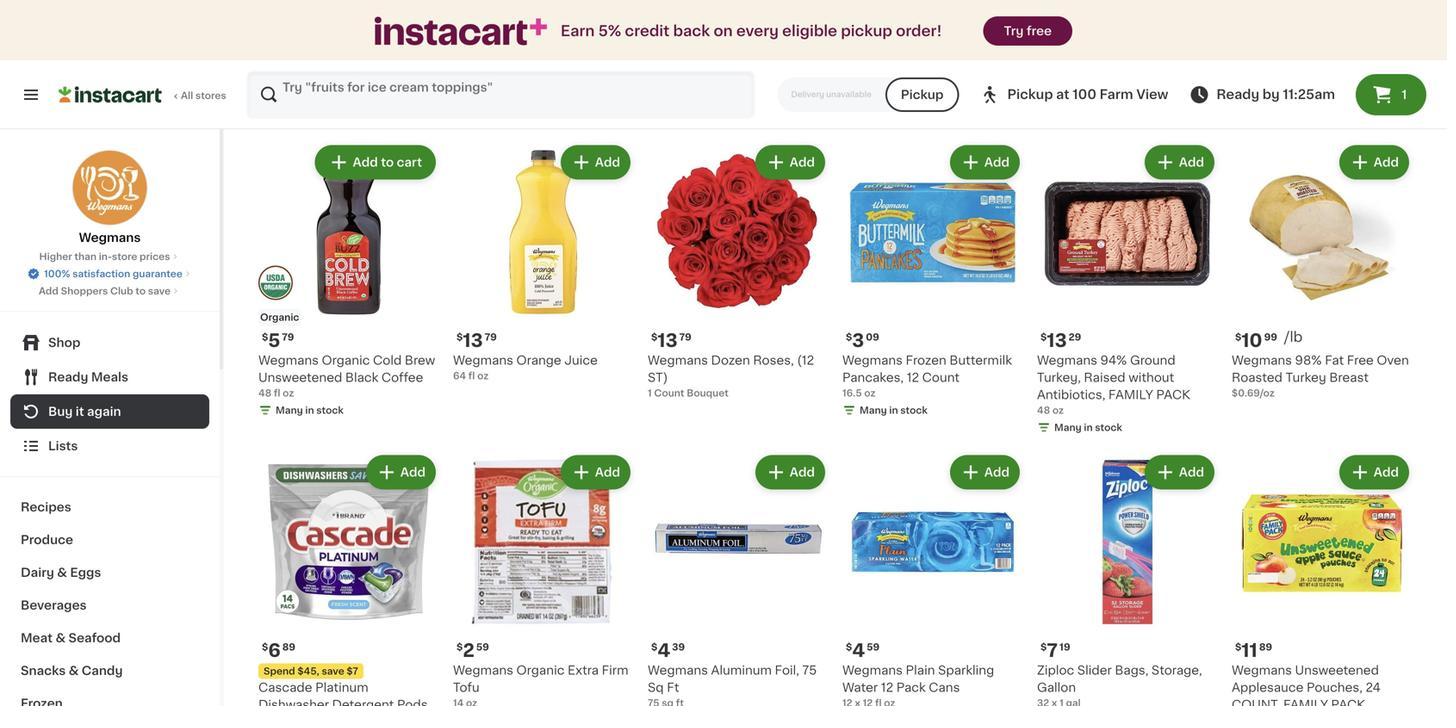 Task type: vqa. For each thing, say whether or not it's contained in the screenshot.
SPRAY
no



Task type: describe. For each thing, give the bounding box(es) containing it.
ft inside wegmans paper towels, choose-a-size, family pack, 12 rolls 627.3 sq ft
[[496, 116, 504, 126]]

10"
[[883, 65, 902, 77]]

19
[[1060, 643, 1071, 652]]

$7
[[347, 667, 358, 676]]

organic for wegmans organic extra firm tofu
[[517, 665, 565, 677]]

$4.59 element
[[259, 23, 440, 45]]

add shoppers club to save
[[39, 287, 171, 296]]

stock down /
[[706, 113, 733, 122]]

add button for wegmans organic extra firm tofu
[[563, 457, 629, 488]]

firm
[[602, 665, 629, 677]]

count inside "wegmans dozen roses, (12 st) 1 count bouquet"
[[654, 389, 685, 398]]

rolls inside wegmans paper towels, choose-a-size, family pack, 12 rolls 627.3 sq ft
[[510, 99, 539, 112]]

many for wegmans 94% ground turkey, raised without antibiotics, family pack
[[1055, 423, 1082, 433]]

x
[[1241, 82, 1247, 91]]

$ 13 29
[[1041, 332, 1082, 350]]

product group containing 10
[[1232, 142, 1413, 400]]

add for wegmans 94% ground turkey, raised without antibiotics, family pack
[[1180, 156, 1205, 168]]

in for wegmans 94% ground turkey, raised without antibiotics, family pack
[[1084, 423, 1093, 433]]

wegmans for wegmans frozen buttermilk pancakes, 12 count 16.5 oz
[[843, 355, 903, 367]]

add button for wegmans 94% ground turkey, raised without antibiotics, family pack
[[1147, 147, 1213, 178]]

99 for 10
[[1265, 333, 1278, 342]]

$20.69
[[532, 31, 576, 43]]

pickup
[[841, 24, 893, 38]]

$ inside $ 18 39
[[457, 26, 463, 35]]

13 for wegmans our softest bath tissue, 12 rolls
[[1047, 25, 1068, 43]]

many in stock for wegmans frozen buttermilk pancakes, 12 count
[[860, 406, 928, 415]]

5
[[268, 332, 280, 350]]

oz inside wegmans frozen buttermilk pancakes, 12 count 16.5 oz
[[865, 389, 876, 398]]

add for wegmans organic extra firm tofu
[[595, 467, 621, 479]]

add button for wegmans orange juice
[[563, 147, 629, 178]]

$ 10 99 /lb
[[1236, 330, 1303, 350]]

100
[[1073, 88, 1097, 101]]

$ for wegmans plain sparkling water 12 pack cans
[[846, 643, 853, 652]]

$ 18 39
[[457, 25, 498, 43]]

$ for wegmans 94% ground turkey, raised without antibiotics, family pack
[[1041, 333, 1047, 342]]

wegmans for wegmans our softest bath tissue, 12 rolls 313.1 sq ft
[[1038, 48, 1098, 60]]

buttermilk
[[950, 355, 1013, 367]]

add for ziploc slider bags, storage, gallon
[[1180, 467, 1205, 479]]

family inside wegmans spring water gallon, family pack, 4 pack 4 x 1 gal
[[1278, 65, 1322, 77]]

shop link
[[10, 326, 209, 360]]

2
[[463, 642, 475, 660]]

64
[[453, 371, 466, 381]]

add button for cascade platinum dishwasher detergent pods
[[368, 457, 434, 488]]

add for wegmans aluminum foil, 75 sq ft
[[790, 467, 815, 479]]

product group containing 6
[[259, 452, 440, 707]]

stock for wegmans frozen buttermilk pancakes, 12 count
[[901, 406, 928, 415]]

recipes
[[21, 502, 71, 514]]

add for wegmans unsweetened applesauce pouches, 24 count, family pack
[[1374, 467, 1400, 479]]

free
[[1027, 25, 1052, 37]]

stock for wegmans 94% ground turkey, raised without antibiotics, family pack
[[1096, 423, 1123, 433]]

beverages link
[[10, 589, 209, 622]]

eggs
[[70, 567, 101, 579]]

pancakes,
[[843, 372, 904, 384]]

add button for ziploc slider bags, storage, gallon
[[1147, 457, 1213, 488]]

by
[[1263, 88, 1280, 101]]

39 for 18
[[485, 26, 498, 35]]

gallon,
[[1232, 65, 1274, 77]]

add button for wegmans 98% fat free oven roasted turkey breast
[[1342, 147, 1408, 178]]

$ 13 79 for wegmans orange juice
[[457, 332, 497, 350]]

18
[[463, 25, 484, 43]]

pack, inside wegmans spring water gallon, family pack, 4 pack 4 x 1 gal
[[1325, 65, 1363, 77]]

pack inside wegmans plain sparkling water 12 pack cans
[[897, 682, 926, 694]]

$ 4 59
[[846, 642, 880, 660]]

79 up wegmans orange juice 64 fl oz
[[485, 333, 497, 342]]

39 for 4
[[672, 643, 685, 652]]

turkey
[[1286, 372, 1327, 384]]

product group containing 11
[[1232, 452, 1413, 707]]

79 for our
[[1069, 26, 1081, 35]]

at
[[1057, 88, 1070, 101]]

to inside button
[[381, 156, 394, 168]]

product group containing 3
[[843, 142, 1024, 421]]

oz inside wegmans organic cold brew unsweetened black coffee 48 fl oz
[[283, 389, 294, 398]]

12 inside wegmans paper towels, choose-a-size, family pack, 12 rolls 627.3 sq ft
[[494, 99, 506, 112]]

paper for towels,
[[517, 65, 552, 77]]

sq inside wegmans paper towels, choose-a-size, family pack, 12 rolls 627.3 sq ft
[[481, 116, 493, 126]]

$ for spend $45, save $7
[[262, 643, 268, 652]]

13 for wegmans orange juice
[[463, 332, 483, 350]]

guarantee
[[133, 269, 183, 279]]

view
[[1137, 88, 1169, 101]]

add shoppers club to save link
[[39, 284, 181, 298]]

product group containing 2
[[453, 452, 634, 707]]

$ for wegmans organic cold brew unsweetened black coffee
[[262, 333, 268, 342]]

oven
[[1378, 355, 1410, 367]]

wegmans logo image
[[72, 150, 148, 226]]

count inside wegmans frozen buttermilk pancakes, 12 count 16.5 oz
[[923, 372, 960, 384]]

breast
[[1330, 372, 1369, 384]]

buy it again link
[[10, 395, 209, 429]]

atlantic
[[711, 48, 758, 60]]

1 inside wegmans spring water gallon, family pack, 4 pack 4 x 1 gal
[[1249, 82, 1253, 91]]

12 inside wegmans plain sparkling water 12 pack cans
[[881, 682, 894, 694]]

$ for wegmans our softest bath tissue, 12 rolls
[[1041, 26, 1047, 35]]

$ 11 89
[[1236, 642, 1273, 660]]

spend $45, save $7
[[264, 667, 358, 676]]

meat
[[21, 633, 53, 645]]

wegmans for wegmans aluminum foil, 75 sq ft
[[648, 665, 708, 677]]

Search field
[[248, 72, 754, 117]]

$ 4 39
[[652, 642, 685, 660]]

pack inside wegmans unsweetened applesauce pouches, 24 count, family pack
[[1332, 699, 1366, 707]]

many in stock for wegmans 94% ground turkey, raised without antibiotics, family pack
[[1055, 423, 1123, 433]]

fl inside wegmans organic cold brew unsweetened black coffee 48 fl oz
[[274, 389, 281, 398]]

$ for wegmans frozen buttermilk pancakes, 12 count
[[846, 333, 853, 342]]

sq
[[648, 682, 664, 694]]

our
[[1101, 48, 1123, 60]]

snacks & candy
[[21, 665, 123, 677]]

order!
[[896, 24, 942, 38]]

/pkg
[[704, 24, 735, 37]]

satisfaction
[[73, 269, 130, 279]]

count,
[[1232, 699, 1281, 707]]

79 up "wegmans dozen roses, (12 st) 1 count bouquet"
[[680, 333, 692, 342]]

$ 13 79 for wegmans paper plates, large, 10"
[[846, 25, 887, 43]]

wegmans for wegmans
[[79, 232, 141, 244]]

stock for wegmans milk, vitamin d, whole
[[317, 99, 344, 109]]

09
[[866, 333, 880, 342]]

produce
[[21, 534, 73, 546]]

antibiotics,
[[1038, 389, 1106, 401]]

detergent
[[332, 699, 394, 707]]

(est.)
[[738, 24, 775, 37]]

pickup for pickup
[[901, 89, 944, 101]]

in for wegmans organic cold brew unsweetened black coffee
[[305, 406, 314, 415]]

package
[[712, 96, 753, 105]]

add for wegmans plain sparkling water 12 pack cans
[[985, 467, 1010, 479]]

buy
[[48, 406, 73, 418]]

/lb
[[1285, 330, 1303, 344]]

pickup button
[[886, 78, 960, 112]]

79 for organic
[[282, 333, 294, 342]]

7
[[1047, 642, 1058, 660]]

wegmans for wegmans paper plates, large, 10" 90 ct
[[843, 48, 903, 60]]

$ for wegmans orange juice
[[457, 333, 463, 342]]

again
[[87, 406, 121, 418]]

cans
[[929, 682, 960, 694]]

wegmans for wegmans unsweetened applesauce pouches, 24 count, family pack
[[1232, 665, 1293, 677]]

every
[[737, 24, 779, 38]]

add button for wegmans aluminum foil, 75 sq ft
[[757, 457, 824, 488]]

many for wegmans organic cold brew unsweetened black coffee
[[276, 406, 303, 415]]

than
[[74, 252, 97, 262]]

$0.69/oz
[[1232, 389, 1275, 398]]

product group containing 7
[[1038, 452, 1219, 707]]

1 button
[[1356, 74, 1427, 115]]

item badge image
[[259, 266, 293, 300]]

with loyalty card
[[458, 50, 541, 59]]

add button for wegmans frozen buttermilk pancakes, 12 count
[[952, 147, 1019, 178]]

service type group
[[778, 78, 960, 112]]

wegmans for wegmans dozen roses, (12 st) 1 count bouquet
[[648, 355, 708, 367]]

tissue,
[[1038, 65, 1080, 77]]

water inside wegmans spring water gallon, family pack, 4 pack 4 x 1 gal
[[1338, 48, 1374, 60]]

12 inside wegmans frozen buttermilk pancakes, 12 count 16.5 oz
[[907, 372, 920, 384]]

platinum
[[315, 682, 369, 694]]

all
[[181, 91, 193, 100]]

wegmans organic cold brew unsweetened black coffee 48 fl oz
[[259, 355, 435, 398]]

in-
[[99, 252, 112, 262]]

credit
[[625, 24, 670, 38]]

many down 1.4
[[665, 113, 693, 122]]

with
[[458, 50, 481, 59]]

eligible
[[783, 24, 838, 38]]

add button for wegmans unsweetened applesauce pouches, 24 count, family pack
[[1342, 457, 1408, 488]]

wegmans orange juice 64 fl oz
[[453, 355, 598, 381]]

ziploc
[[1038, 665, 1075, 677]]

$ 6 89
[[262, 642, 296, 660]]

$ for wegmans dozen roses, (12 st)
[[652, 333, 658, 342]]

13 for wegmans dozen roses, (12 st)
[[658, 332, 678, 350]]

$20.99 per package (estimated) element
[[648, 23, 829, 45]]

roses,
[[753, 355, 794, 367]]

fat
[[1326, 355, 1345, 367]]

wegmans for wegmans 94% ground turkey, raised without antibiotics, family pack 48 oz
[[1038, 355, 1098, 367]]

many in stock for wegmans paper plates, large, 10"
[[860, 99, 928, 109]]

turkey,
[[1038, 372, 1081, 384]]

add for wegmans 98% fat free oven roasted turkey breast
[[1374, 156, 1400, 168]]

add for wegmans orange juice
[[595, 156, 621, 168]]

wegmans for wegmans atlantic salmon fillet
[[648, 48, 708, 60]]

wegmans for wegmans organic cold brew unsweetened black coffee 48 fl oz
[[259, 355, 319, 367]]

roasted
[[1232, 372, 1283, 384]]

stock for wegmans our softest bath tissue, 12 rolls
[[1096, 99, 1123, 109]]

pack, inside wegmans paper towels, choose-a-size, family pack, 12 rolls 627.3 sq ft
[[453, 99, 491, 112]]

$ for wegmans unsweetened applesauce pouches, 24 count, family pack
[[1236, 643, 1242, 652]]

salmon
[[761, 48, 806, 60]]

add for cascade platinum dishwasher detergent pods
[[401, 467, 426, 479]]

dairy
[[21, 567, 54, 579]]

stock for wegmans paper plates, large, 10"
[[901, 99, 928, 109]]

in for wegmans frozen buttermilk pancakes, 12 count
[[890, 406, 899, 415]]

79 for paper
[[874, 26, 887, 35]]

ready by 11:25am link
[[1190, 84, 1336, 105]]

wegmans 94% ground turkey, raised without antibiotics, family pack 48 oz
[[1038, 355, 1191, 415]]

stock right by
[[1290, 99, 1318, 109]]

$ for ziploc slider bags, storage, gallon
[[1041, 643, 1047, 652]]



Task type: locate. For each thing, give the bounding box(es) containing it.
pickup inside button
[[901, 89, 944, 101]]

$ inside $ 2 59
[[457, 643, 463, 652]]

wegmans down $ 4 59
[[843, 665, 903, 677]]

1 horizontal spatial 99
[[1265, 333, 1278, 342]]

sq inside wegmans our softest bath tissue, 12 rolls 313.1 sq ft
[[1063, 82, 1075, 91]]

wegmans up ft
[[648, 665, 708, 677]]

many for wegmans frozen buttermilk pancakes, 12 count
[[860, 406, 887, 415]]

wegmans up tissue,
[[1038, 48, 1098, 60]]

many down the ct
[[860, 99, 887, 109]]

pack inside wegmans 94% ground turkey, raised without antibiotics, family pack 48 oz
[[1157, 389, 1191, 401]]

0 horizontal spatial save
[[148, 287, 171, 296]]

2 89 from the left
[[1260, 643, 1273, 652]]

many down 'gallon,'
[[1250, 99, 1277, 109]]

1 horizontal spatial ready
[[1217, 88, 1260, 101]]

79
[[874, 26, 887, 35], [1069, 26, 1081, 35], [282, 333, 294, 342], [485, 333, 497, 342], [680, 333, 692, 342]]

89 inside $ 6 89
[[282, 643, 296, 652]]

unsweetened inside wegmans organic cold brew unsweetened black coffee 48 fl oz
[[259, 372, 342, 384]]

0 vertical spatial pack
[[1377, 65, 1407, 77]]

stock down wegmans milk, vitamin d, whole 1 gal
[[317, 99, 344, 109]]

0 horizontal spatial count
[[654, 389, 685, 398]]

1 vertical spatial rolls
[[510, 99, 539, 112]]

pack, up 627.3
[[453, 99, 491, 112]]

aluminum
[[711, 665, 772, 677]]

pickup left at
[[1008, 88, 1054, 101]]

paper inside wegmans paper plates, large, 10" 90 ct
[[906, 48, 942, 60]]

1 inside button
[[1402, 89, 1408, 101]]

39 inside $ 4 39
[[672, 643, 685, 652]]

wegmans up pancakes,
[[843, 355, 903, 367]]

wegmans unsweetened applesauce pouches, 24 count, family pack
[[1232, 665, 1382, 707]]

& for snacks
[[69, 665, 79, 677]]

buy it again
[[48, 406, 121, 418]]

store
[[112, 252, 137, 262]]

instacart logo image
[[59, 84, 162, 105]]

0 vertical spatial ready
[[1217, 88, 1260, 101]]

1 vertical spatial ready
[[48, 371, 88, 384]]

product group containing 5
[[259, 142, 440, 421]]

1 vertical spatial 39
[[672, 643, 685, 652]]

wegmans down $ 5 79
[[259, 355, 319, 367]]

(12
[[797, 355, 815, 367]]

1 vertical spatial unsweetened
[[1296, 665, 1380, 677]]

0 horizontal spatial pack
[[1157, 389, 1191, 401]]

12 down "frozen"
[[907, 372, 920, 384]]

large,
[[843, 65, 880, 77]]

oz inside wegmans 94% ground turkey, raised without antibiotics, family pack 48 oz
[[1053, 406, 1064, 415]]

tofu
[[453, 682, 480, 694]]

0 horizontal spatial sq
[[481, 116, 493, 126]]

1 horizontal spatial save
[[322, 667, 345, 676]]

add to cart button
[[317, 147, 434, 178]]

0 horizontal spatial 89
[[282, 643, 296, 652]]

many down 16.5
[[860, 406, 887, 415]]

farm
[[1100, 88, 1134, 101]]

stock down wegmans organic cold brew unsweetened black coffee 48 fl oz
[[317, 406, 344, 415]]

higher
[[39, 252, 72, 262]]

many down the antibiotics,
[[1055, 423, 1082, 433]]

1 vertical spatial ft
[[496, 116, 504, 126]]

1 vertical spatial sq
[[481, 116, 493, 126]]

wegmans plain sparkling water 12 pack cans
[[843, 665, 995, 694]]

wegmans for wegmans paper towels, choose-a-size, family pack, 12 rolls 627.3 sq ft
[[453, 65, 514, 77]]

1 59 from the left
[[476, 643, 489, 652]]

softest
[[1127, 48, 1171, 60]]

0 vertical spatial count
[[923, 372, 960, 384]]

1 horizontal spatial organic
[[322, 355, 370, 367]]

juice
[[565, 355, 598, 367]]

89 inside the $ 11 89
[[1260, 643, 1273, 652]]

wegmans aluminum foil, 75 sq ft
[[648, 665, 817, 694]]

& right meat
[[56, 633, 66, 645]]

79 left order!
[[874, 26, 887, 35]]

$ for wegmans aluminum foil, 75 sq ft
[[652, 643, 658, 652]]

meat & seafood link
[[10, 622, 209, 655]]

family inside wegmans paper towels, choose-a-size, family pack, 12 rolls 627.3 sq ft
[[551, 82, 596, 94]]

0 vertical spatial fl
[[469, 371, 475, 381]]

cart
[[397, 156, 422, 168]]

it
[[76, 406, 84, 418]]

$10.99 per pound element
[[1232, 330, 1413, 352]]

39 inside $ 18 39
[[485, 26, 498, 35]]

2 horizontal spatial organic
[[517, 665, 565, 677]]

wegmans for wegmans orange juice 64 fl oz
[[453, 355, 514, 367]]

12 up pickup at 100 farm view
[[1083, 65, 1095, 77]]

in for wegmans our softest bath tissue, 12 rolls
[[1084, 99, 1093, 109]]

organic left extra
[[517, 665, 565, 677]]

wegmans for wegmans organic extra firm tofu
[[453, 665, 514, 677]]

wegmans inside wegmans organic extra firm tofu
[[453, 665, 514, 677]]

$ 13 79 for wegmans dozen roses, (12 st)
[[652, 332, 692, 350]]

89 right 11
[[1260, 643, 1273, 652]]

$ inside the $ 11 89
[[1236, 643, 1242, 652]]

1
[[259, 82, 263, 91], [1249, 82, 1253, 91], [1402, 89, 1408, 101], [648, 389, 652, 398]]

1 vertical spatial 48
[[1038, 406, 1051, 415]]

$45,
[[298, 667, 320, 676]]

sq right 627.3
[[481, 116, 493, 126]]

$ left 09
[[846, 333, 853, 342]]

many in stock for wegmans milk, vitamin d, whole
[[276, 99, 344, 109]]

foil,
[[775, 665, 800, 677]]

48 inside wegmans organic cold brew unsweetened black coffee 48 fl oz
[[259, 389, 272, 398]]

paper inside wegmans paper towels, choose-a-size, family pack, 12 rolls 627.3 sq ft
[[517, 65, 552, 77]]

ft right at
[[1077, 82, 1085, 91]]

wegmans inside wegmans orange juice 64 fl oz
[[453, 355, 514, 367]]

1 vertical spatial water
[[843, 682, 878, 694]]

1 horizontal spatial sq
[[1063, 82, 1075, 91]]

$ down item badge 'icon'
[[262, 333, 268, 342]]

/pkg (est.)
[[704, 24, 775, 37]]

0 vertical spatial ft
[[1077, 82, 1085, 91]]

earn
[[561, 24, 595, 38]]

1 vertical spatial paper
[[517, 65, 552, 77]]

1 horizontal spatial to
[[381, 156, 394, 168]]

wegmans up roasted
[[1232, 355, 1293, 367]]

lb
[[695, 96, 703, 105]]

wegmans inside wegmans frozen buttermilk pancakes, 12 count 16.5 oz
[[843, 355, 903, 367]]

family down towels,
[[551, 82, 596, 94]]

wegmans down $ 2 59
[[453, 665, 514, 677]]

$ 13 79
[[846, 25, 887, 43], [1041, 25, 1081, 43], [457, 332, 497, 350], [652, 332, 692, 350]]

$ inside $ 10 99 /lb
[[1236, 333, 1242, 342]]

pack
[[1157, 389, 1191, 401], [1332, 699, 1366, 707]]

in for wegmans milk, vitamin d, whole
[[305, 99, 314, 109]]

0 vertical spatial organic
[[260, 313, 299, 322]]

many in stock for wegmans organic cold brew unsweetened black coffee
[[276, 406, 344, 415]]

1 horizontal spatial pack
[[1377, 65, 1407, 77]]

94%
[[1101, 355, 1128, 367]]

0 horizontal spatial paper
[[517, 65, 552, 77]]

rolls down size,
[[510, 99, 539, 112]]

family inside wegmans 94% ground turkey, raised without antibiotics, family pack 48 oz
[[1109, 389, 1154, 401]]

$ up tofu
[[457, 643, 463, 652]]

water inside wegmans plain sparkling water 12 pack cans
[[843, 682, 878, 694]]

$ right the try
[[1041, 26, 1047, 35]]

59 up wegmans plain sparkling water 12 pack cans
[[867, 643, 880, 652]]

1 vertical spatial 99
[[1265, 333, 1278, 342]]

89 for 6
[[282, 643, 296, 652]]

family down spring
[[1278, 65, 1322, 77]]

many down wegmans organic cold brew unsweetened black coffee 48 fl oz
[[276, 406, 303, 415]]

$ up with
[[457, 26, 463, 35]]

99 inside $ 20 99
[[684, 26, 697, 35]]

wegmans for wegmans spring water gallon, family pack, 4 pack 4 x 1 gal
[[1232, 48, 1293, 60]]

$ inside $ 3 09
[[846, 333, 853, 342]]

0 vertical spatial &
[[57, 567, 67, 579]]

0 horizontal spatial 48
[[259, 389, 272, 398]]

snacks
[[21, 665, 66, 677]]

0 horizontal spatial 59
[[476, 643, 489, 652]]

0 vertical spatial unsweetened
[[259, 372, 342, 384]]

stock down wegmans our softest bath tissue, 12 rolls 313.1 sq ft
[[1096, 99, 1123, 109]]

wegmans up 'gallon,'
[[1232, 48, 1293, 60]]

wegmans paper towels, choose-a-size, family pack, 12 rolls 627.3 sq ft
[[453, 65, 600, 126]]

11
[[1242, 642, 1258, 660]]

0 horizontal spatial pack
[[897, 682, 926, 694]]

wegmans inside wegmans plain sparkling water 12 pack cans
[[843, 665, 903, 677]]

wegmans inside 'wegmans 98% fat free oven roasted turkey breast $0.69/oz'
[[1232, 355, 1293, 367]]

2 vertical spatial organic
[[517, 665, 565, 677]]

0 horizontal spatial organic
[[260, 313, 299, 322]]

79 right free
[[1069, 26, 1081, 35]]

prices
[[140, 252, 170, 262]]

$ up applesauce
[[1236, 643, 1242, 652]]

stock down wegmans 94% ground turkey, raised without antibiotics, family pack 48 oz
[[1096, 423, 1123, 433]]

59 inside $ 2 59
[[476, 643, 489, 652]]

count
[[923, 372, 960, 384], [654, 389, 685, 398]]

59 for 4
[[867, 643, 880, 652]]

$ left back in the top left of the page
[[652, 26, 658, 35]]

ready
[[1217, 88, 1260, 101], [48, 371, 88, 384]]

wegmans inside wegmans milk, vitamin d, whole 1 gal
[[259, 48, 319, 60]]

48 down the antibiotics,
[[1038, 406, 1051, 415]]

13 for wegmans paper plates, large, 10"
[[853, 25, 873, 43]]

1 vertical spatial pack
[[1332, 699, 1366, 707]]

pickup for pickup at 100 farm view
[[1008, 88, 1054, 101]]

wegmans
[[259, 48, 319, 60], [648, 48, 708, 60], [843, 48, 903, 60], [1038, 48, 1098, 60], [1232, 48, 1293, 60], [453, 65, 514, 77], [79, 232, 141, 244], [259, 355, 319, 367], [453, 355, 514, 367], [648, 355, 708, 367], [843, 355, 903, 367], [1038, 355, 1098, 367], [1232, 355, 1293, 367], [453, 665, 514, 677], [648, 665, 708, 677], [843, 665, 903, 677], [1232, 665, 1293, 677]]

$ for wegmans paper plates, large, 10"
[[846, 26, 853, 35]]

$ 13 79 up large,
[[846, 25, 887, 43]]

ft right 627.3
[[496, 116, 504, 126]]

0 horizontal spatial to
[[136, 287, 146, 296]]

stock
[[317, 99, 344, 109], [901, 99, 928, 109], [1096, 99, 1123, 109], [1290, 99, 1318, 109], [706, 113, 733, 122], [317, 406, 344, 415], [901, 406, 928, 415], [1096, 423, 1123, 433]]

candy
[[82, 665, 123, 677]]

wegmans inside wegmans 94% ground turkey, raised without antibiotics, family pack 48 oz
[[1038, 355, 1098, 367]]

wegmans inside 'wegmans aluminum foil, 75 sq ft'
[[648, 665, 708, 677]]

1 inside wegmans milk, vitamin d, whole 1 gal
[[259, 82, 263, 91]]

add button for wegmans plain sparkling water 12 pack cans
[[952, 457, 1019, 488]]

0 horizontal spatial pack,
[[453, 99, 491, 112]]

wegmans inside wegmans our softest bath tissue, 12 rolls 313.1 sq ft
[[1038, 48, 1098, 60]]

59
[[476, 643, 489, 652], [867, 643, 880, 652]]

fl down $ 5 79
[[274, 389, 281, 398]]

1 horizontal spatial ft
[[1077, 82, 1085, 91]]

seafood
[[69, 633, 121, 645]]

1 vertical spatial save
[[322, 667, 345, 676]]

1 horizontal spatial gal
[[1256, 82, 1270, 91]]

wegmans up large,
[[843, 48, 903, 60]]

1 horizontal spatial 39
[[672, 643, 685, 652]]

organic for wegmans organic cold brew unsweetened black coffee 48 fl oz
[[322, 355, 370, 367]]

wegmans for wegmans milk, vitamin d, whole 1 gal
[[259, 48, 319, 60]]

ready for ready meals
[[48, 371, 88, 384]]

gal down 'gallon,'
[[1256, 82, 1270, 91]]

1 vertical spatial fl
[[274, 389, 281, 398]]

rolls
[[1098, 65, 1128, 77], [510, 99, 539, 112]]

1 horizontal spatial count
[[923, 372, 960, 384]]

pack, down spring
[[1325, 65, 1363, 77]]

0 horizontal spatial 99
[[684, 26, 697, 35]]

family down "pouches,"
[[1284, 699, 1329, 707]]

paper
[[906, 48, 942, 60], [517, 65, 552, 77]]

wegmans up 64
[[453, 355, 514, 367]]

gal inside wegmans spring water gallon, family pack, 4 pack 4 x 1 gal
[[1256, 82, 1270, 91]]

13 up tissue,
[[1047, 25, 1068, 43]]

back
[[673, 24, 710, 38]]

wegmans up applesauce
[[1232, 665, 1293, 677]]

ziploc slider bags, storage, gallon
[[1038, 665, 1203, 694]]

unsweetened down $ 5 79
[[259, 372, 342, 384]]

$ inside $ 5 79
[[262, 333, 268, 342]]

& left eggs
[[57, 567, 67, 579]]

to right club
[[136, 287, 146, 296]]

1 vertical spatial pack
[[897, 682, 926, 694]]

reg. $20.69
[[505, 31, 576, 43]]

wegmans inside wegmans spring water gallon, family pack, 4 pack 4 x 1 gal
[[1232, 48, 1293, 60]]

0 horizontal spatial ft
[[496, 116, 504, 126]]

$ inside $ 13 29
[[1041, 333, 1047, 342]]

5%
[[599, 24, 622, 38]]

1 horizontal spatial 59
[[867, 643, 880, 652]]

2 vertical spatial &
[[69, 665, 79, 677]]

ready inside popup button
[[48, 371, 88, 384]]

0 vertical spatial 99
[[684, 26, 697, 35]]

to left the 'cart'
[[381, 156, 394, 168]]

90
[[843, 82, 856, 91]]

$ left 29
[[1041, 333, 1047, 342]]

$ 13 79 up st)
[[652, 332, 692, 350]]

29
[[1069, 333, 1082, 342]]

89 for 11
[[1260, 643, 1273, 652]]

wegmans inside wegmans unsweetened applesauce pouches, 24 count, family pack
[[1232, 665, 1293, 677]]

sq down tissue,
[[1063, 82, 1075, 91]]

0 horizontal spatial pickup
[[901, 89, 944, 101]]

ready down "shop"
[[48, 371, 88, 384]]

0 vertical spatial pack,
[[1325, 65, 1363, 77]]

count down st)
[[654, 389, 685, 398]]

$ up spend
[[262, 643, 268, 652]]

family down without
[[1109, 389, 1154, 401]]

dairy & eggs link
[[10, 557, 209, 589]]

ready meals button
[[10, 360, 209, 395]]

instacart plus icon image
[[375, 17, 547, 45]]

1 horizontal spatial pack,
[[1325, 65, 1363, 77]]

wegmans inside "wegmans dozen roses, (12 st) 1 count bouquet"
[[648, 355, 708, 367]]

/
[[706, 96, 710, 105]]

1 vertical spatial pack,
[[453, 99, 491, 112]]

vitamin
[[353, 48, 398, 60]]

ready for ready by 11:25am
[[1217, 88, 1260, 101]]

extra
[[568, 665, 599, 677]]

wegmans for wegmans plain sparkling water 12 pack cans
[[843, 665, 903, 677]]

99 inside $ 10 99 /lb
[[1265, 333, 1278, 342]]

$ up sq
[[652, 643, 658, 652]]

paper down order!
[[906, 48, 942, 60]]

$ 2 59
[[457, 642, 489, 660]]

paper down card
[[517, 65, 552, 77]]

1 vertical spatial organic
[[322, 355, 370, 367]]

0 vertical spatial save
[[148, 287, 171, 296]]

0 horizontal spatial gal
[[265, 82, 280, 91]]

0 vertical spatial 39
[[485, 26, 498, 35]]

13 up large,
[[853, 25, 873, 43]]

organic inside wegmans organic cold brew unsweetened black coffee 48 fl oz
[[322, 355, 370, 367]]

higher than in-store prices
[[39, 252, 170, 262]]

98%
[[1296, 355, 1323, 367]]

$ inside $ 6 89
[[262, 643, 268, 652]]

paper for plates,
[[906, 48, 942, 60]]

whole
[[259, 65, 297, 77]]

1 horizontal spatial unsweetened
[[1296, 665, 1380, 677]]

$ inside $ 7 19
[[1041, 643, 1047, 652]]

unsweetened
[[259, 372, 342, 384], [1296, 665, 1380, 677]]

59 for 2
[[476, 643, 489, 652]]

ft inside wegmans our softest bath tissue, 12 rolls 313.1 sq ft
[[1077, 82, 1085, 91]]

wegmans for wegmans 98% fat free oven roasted turkey breast $0.69/oz
[[1232, 355, 1293, 367]]

1 vertical spatial &
[[56, 633, 66, 645]]

$ up wegmans plain sparkling water 12 pack cans
[[846, 643, 853, 652]]

1 vertical spatial count
[[654, 389, 685, 398]]

79 inside $ 5 79
[[282, 333, 294, 342]]

99 for 20
[[684, 26, 697, 35]]

reg.
[[505, 31, 529, 43]]

milk,
[[322, 48, 350, 60]]

ready meals
[[48, 371, 128, 384]]

& for meat
[[56, 633, 66, 645]]

many in stock for wegmans our softest bath tissue, 12 rolls
[[1055, 99, 1123, 109]]

raised
[[1085, 372, 1126, 384]]

39
[[485, 26, 498, 35], [672, 643, 685, 652]]

pack inside wegmans spring water gallon, family pack, 4 pack 4 x 1 gal
[[1377, 65, 1407, 77]]

oz inside wegmans orange juice 64 fl oz
[[478, 371, 489, 381]]

89 right 6
[[282, 643, 296, 652]]

$ inside $ 4 59
[[846, 643, 853, 652]]

48 down '5'
[[259, 389, 272, 398]]

12 down the a-
[[494, 99, 506, 112]]

pack down without
[[1157, 389, 1191, 401]]

1 horizontal spatial pickup
[[1008, 88, 1054, 101]]

0 vertical spatial rolls
[[1098, 65, 1128, 77]]

in for wegmans paper plates, large, 10"
[[890, 99, 899, 109]]

1 horizontal spatial paper
[[906, 48, 942, 60]]

39 right 18
[[485, 26, 498, 35]]

unsweetened up "pouches,"
[[1296, 665, 1380, 677]]

0 vertical spatial pack
[[1157, 389, 1191, 401]]

11:25am
[[1284, 88, 1336, 101]]

0 vertical spatial water
[[1338, 48, 1374, 60]]

0 vertical spatial 48
[[259, 389, 272, 398]]

towels,
[[555, 65, 600, 77]]

lists
[[48, 440, 78, 452]]

wegmans up choose-
[[453, 65, 514, 77]]

$ right eligible at top
[[846, 26, 853, 35]]

ft
[[667, 682, 680, 694]]

1 horizontal spatial water
[[1338, 48, 1374, 60]]

fl inside wegmans orange juice 64 fl oz
[[469, 371, 475, 381]]

16.5
[[843, 389, 862, 398]]

wegmans inside wegmans paper towels, choose-a-size, family pack, 12 rolls 627.3 sq ft
[[453, 65, 514, 77]]

1 vertical spatial to
[[136, 287, 146, 296]]

stock down wegmans frozen buttermilk pancakes, 12 count 16.5 oz
[[901, 406, 928, 415]]

0 horizontal spatial water
[[843, 682, 878, 694]]

0 horizontal spatial rolls
[[510, 99, 539, 112]]

13 up st)
[[658, 332, 678, 350]]

pickup at 100 farm view
[[1008, 88, 1169, 101]]

add button for wegmans dozen roses, (12 st)
[[757, 147, 824, 178]]

$ up st)
[[652, 333, 658, 342]]

rolls inside wegmans our softest bath tissue, 12 rolls 313.1 sq ft
[[1098, 65, 1128, 77]]

99 right "10"
[[1265, 333, 1278, 342]]

ft
[[1077, 82, 1085, 91], [496, 116, 504, 126]]

oz down $ 5 79
[[283, 389, 294, 398]]

$ for wegmans organic extra firm tofu
[[457, 643, 463, 652]]

fl right 64
[[469, 371, 475, 381]]

club
[[110, 287, 133, 296]]

on
[[714, 24, 733, 38]]

2 59 from the left
[[867, 643, 880, 652]]

$ inside $ 4 39
[[652, 643, 658, 652]]

1 gal from the left
[[265, 82, 280, 91]]

orange
[[517, 355, 562, 367]]

oz down the antibiotics,
[[1053, 406, 1064, 415]]

oz down pancakes,
[[865, 389, 876, 398]]

1 horizontal spatial 48
[[1038, 406, 1051, 415]]

gal inside wegmans milk, vitamin d, whole 1 gal
[[265, 82, 280, 91]]

0 vertical spatial paper
[[906, 48, 942, 60]]

wegmans link
[[72, 150, 148, 246]]

4
[[1366, 65, 1374, 77], [1232, 82, 1239, 91], [658, 642, 671, 660], [853, 642, 865, 660]]

1 horizontal spatial rolls
[[1098, 65, 1128, 77]]

water down $ 4 59
[[843, 682, 878, 694]]

$ inside $ 20 99
[[652, 26, 658, 35]]

size,
[[520, 82, 548, 94]]

add to cart
[[353, 156, 422, 168]]

pack down "pouches,"
[[1332, 699, 1366, 707]]

1 horizontal spatial pack
[[1332, 699, 1366, 707]]

1 89 from the left
[[282, 643, 296, 652]]

$ 13 79 for wegmans our softest bath tissue, 12 rolls
[[1041, 25, 1081, 43]]

add for wegmans frozen buttermilk pancakes, 12 count
[[985, 156, 1010, 168]]

$ 13 79 up 64
[[457, 332, 497, 350]]

13 for wegmans 94% ground turkey, raised without antibiotics, family pack
[[1047, 332, 1068, 350]]

wegmans frozen buttermilk pancakes, 12 count 16.5 oz
[[843, 355, 1013, 398]]

59 inside $ 4 59
[[867, 643, 880, 652]]

$ up roasted
[[1236, 333, 1242, 342]]

family inside wegmans unsweetened applesauce pouches, 24 count, family pack
[[1284, 699, 1329, 707]]

wegmans down $ 20 99
[[648, 48, 708, 60]]

storage,
[[1152, 665, 1203, 677]]

wegmans up turkey,
[[1038, 355, 1098, 367]]

0 vertical spatial sq
[[1063, 82, 1075, 91]]

0 horizontal spatial 39
[[485, 26, 498, 35]]

& left candy
[[69, 665, 79, 677]]

13 up 64
[[463, 332, 483, 350]]

organic inside wegmans organic extra firm tofu
[[517, 665, 565, 677]]

gallon
[[1038, 682, 1077, 694]]

many down the whole
[[276, 99, 303, 109]]

0 horizontal spatial ready
[[48, 371, 88, 384]]

unsweetened inside wegmans unsweetened applesauce pouches, 24 count, family pack
[[1296, 665, 1380, 677]]

wegmans inside wegmans paper plates, large, 10" 90 ct
[[843, 48, 903, 60]]

1 inside "wegmans dozen roses, (12 st) 1 count bouquet"
[[648, 389, 652, 398]]

to
[[381, 156, 394, 168], [136, 287, 146, 296]]

wegmans inside wegmans atlantic salmon fillet
[[648, 48, 708, 60]]

wegmans up the whole
[[259, 48, 319, 60]]

1 horizontal spatial fl
[[469, 371, 475, 381]]

many for wegmans paper plates, large, 10"
[[860, 99, 887, 109]]

pickup inside popup button
[[1008, 88, 1054, 101]]

0 horizontal spatial unsweetened
[[259, 372, 342, 384]]

$ up 64
[[457, 333, 463, 342]]

family
[[1278, 65, 1322, 77], [551, 82, 596, 94], [1109, 389, 1154, 401], [1284, 699, 1329, 707]]

try
[[1004, 25, 1024, 37]]

0 horizontal spatial fl
[[274, 389, 281, 398]]

add
[[353, 156, 378, 168], [595, 156, 621, 168], [790, 156, 815, 168], [985, 156, 1010, 168], [1180, 156, 1205, 168], [1374, 156, 1400, 168], [39, 287, 59, 296], [401, 467, 426, 479], [595, 467, 621, 479], [790, 467, 815, 479], [985, 467, 1010, 479], [1180, 467, 1205, 479], [1374, 467, 1400, 479]]

48 inside wegmans 94% ground turkey, raised without antibiotics, family pack 48 oz
[[1038, 406, 1051, 415]]

79 right '5'
[[282, 333, 294, 342]]

$ left 19 at right
[[1041, 643, 1047, 652]]

1 horizontal spatial 89
[[1260, 643, 1273, 652]]

about
[[648, 96, 677, 105]]

many for wegmans milk, vitamin d, whole
[[276, 99, 303, 109]]

2 gal from the left
[[1256, 82, 1270, 91]]

wegmans inside wegmans organic cold brew unsweetened black coffee 48 fl oz
[[259, 355, 319, 367]]

with loyalty card price $18.39. original price $20.69. element
[[453, 23, 634, 45]]

12 inside wegmans our softest bath tissue, 12 rolls 313.1 sq ft
[[1083, 65, 1095, 77]]

stock for wegmans organic cold brew unsweetened black coffee
[[317, 406, 344, 415]]

0 vertical spatial to
[[381, 156, 394, 168]]

ready down 'gallon,'
[[1217, 88, 1260, 101]]

product group
[[259, 142, 440, 421], [453, 142, 634, 383], [648, 142, 829, 400], [843, 142, 1024, 421], [1038, 142, 1219, 438], [1232, 142, 1413, 400], [259, 452, 440, 707], [453, 452, 634, 707], [648, 452, 829, 707], [843, 452, 1024, 707], [1038, 452, 1219, 707], [1232, 452, 1413, 707]]

sq
[[1063, 82, 1075, 91], [481, 116, 493, 126]]

many for wegmans our softest bath tissue, 12 rolls
[[1055, 99, 1082, 109]]

None search field
[[246, 71, 755, 119]]



